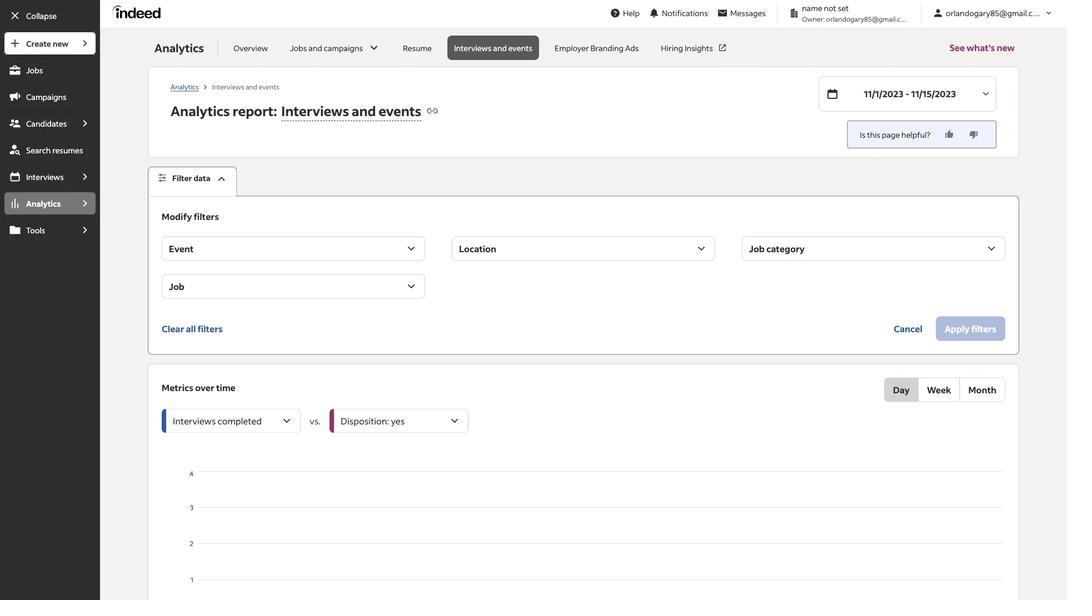 Task type: vqa. For each thing, say whether or not it's contained in the screenshot.
sponsored
no



Task type: locate. For each thing, give the bounding box(es) containing it.
and
[[309, 43, 322, 53], [493, 43, 507, 53], [246, 82, 258, 91], [352, 102, 376, 119]]

1 horizontal spatial analytics link
[[171, 82, 199, 91]]

resumes
[[52, 145, 83, 155]]

job down event
[[169, 281, 184, 292]]

region
[[162, 469, 1006, 600]]

employer branding ads
[[555, 43, 639, 53]]

job
[[750, 243, 765, 254], [169, 281, 184, 292]]

new right what's
[[997, 42, 1015, 53]]

filters inside button
[[198, 323, 223, 334]]

1 vertical spatial job
[[169, 281, 184, 292]]

page
[[882, 130, 900, 140]]

0 vertical spatial jobs
[[290, 43, 307, 53]]

filters right modify
[[194, 211, 219, 222]]

1 horizontal spatial interviews and events
[[454, 43, 533, 53]]

owner:
[[802, 14, 825, 23]]

0 horizontal spatial jobs
[[26, 65, 43, 75]]

1 horizontal spatial orlandogary85@gmail.com
[[946, 8, 1045, 18]]

1 horizontal spatial job
[[750, 243, 765, 254]]

day
[[894, 384, 910, 396]]

job for job category
[[750, 243, 765, 254]]

show shareable url image
[[426, 104, 439, 118]]

tools
[[26, 225, 45, 235]]

new right create
[[53, 38, 69, 48]]

clear all filters button
[[162, 317, 223, 341]]

analytics link
[[171, 82, 199, 91], [3, 191, 74, 216]]

2 horizontal spatial events
[[509, 43, 533, 53]]

create new link
[[3, 31, 74, 56]]

is this page helpful?
[[860, 130, 931, 140]]

events up report:
[[259, 82, 279, 91]]

month
[[969, 384, 997, 396]]

events left employer
[[509, 43, 533, 53]]

jobs down create new link
[[26, 65, 43, 75]]

-
[[906, 88, 910, 100]]

1 horizontal spatial events
[[379, 102, 422, 119]]

menu bar
[[0, 31, 100, 600]]

orlandogary85@gmail.com up the see what's new
[[946, 8, 1045, 18]]

hiring insights link
[[655, 36, 734, 60]]

jobs inside button
[[290, 43, 307, 53]]

metrics
[[162, 382, 194, 393]]

report:
[[233, 102, 277, 119]]

jobs left campaigns
[[290, 43, 307, 53]]

orlandogary85@gmail.com button
[[929, 3, 1059, 23]]

notifications button
[[644, 1, 713, 25]]

set
[[838, 3, 849, 13]]

resume link
[[396, 36, 439, 60]]

events
[[509, 43, 533, 53], [259, 82, 279, 91], [379, 102, 422, 119]]

new inside button
[[997, 42, 1015, 53]]

helpful?
[[902, 130, 931, 140]]

0 vertical spatial interviews and events
[[454, 43, 533, 53]]

job inside dropdown button
[[169, 281, 184, 292]]

0 horizontal spatial analytics link
[[3, 191, 74, 216]]

cancel button
[[885, 317, 932, 341]]

11/1/2023 - 11/15/2023
[[864, 88, 956, 100]]

analytics
[[155, 41, 204, 55], [171, 82, 199, 91], [171, 102, 230, 119], [26, 198, 61, 208]]

11/1/2023
[[864, 88, 904, 100]]

overview
[[233, 43, 268, 53]]

this page is helpful image
[[944, 129, 955, 140]]

2 vertical spatial events
[[379, 102, 422, 119]]

filters right all
[[198, 323, 223, 334]]

0 vertical spatial analytics link
[[171, 82, 199, 91]]

search
[[26, 145, 51, 155]]

category
[[767, 243, 805, 254]]

cancel
[[894, 323, 923, 334]]

search resumes link
[[3, 138, 97, 162]]

interviews inside interviews and events link
[[454, 43, 492, 53]]

help
[[623, 8, 640, 18]]

candidates link
[[3, 111, 74, 136]]

0 horizontal spatial new
[[53, 38, 69, 48]]

clear all filters
[[162, 323, 223, 334]]

1 vertical spatial jobs
[[26, 65, 43, 75]]

see
[[950, 42, 965, 53]]

job left category
[[750, 243, 765, 254]]

help button
[[605, 3, 644, 23]]

11/15/2023
[[911, 88, 956, 100]]

jobs
[[290, 43, 307, 53], [26, 65, 43, 75]]

notifications
[[662, 8, 708, 18]]

1 horizontal spatial jobs
[[290, 43, 307, 53]]

orlandogary85@gmail.com down set
[[827, 14, 911, 23]]

clear
[[162, 323, 184, 334]]

create new
[[26, 38, 69, 48]]

event button
[[162, 237, 425, 261]]

this page is not helpful image
[[969, 129, 980, 140]]

interviews and events button
[[277, 99, 422, 123]]

orlandogary85@gmail.com inside dropdown button
[[946, 8, 1045, 18]]

interviews and events
[[454, 43, 533, 53], [212, 82, 279, 91]]

interviews inside interviews link
[[26, 172, 64, 182]]

modify
[[162, 211, 192, 222]]

time
[[216, 382, 236, 393]]

branding
[[591, 43, 624, 53]]

data
[[194, 173, 211, 183]]

events left show shareable url 'icon'
[[379, 102, 422, 119]]

analytics report: interviews and events
[[171, 102, 422, 119]]

0 vertical spatial job
[[750, 243, 765, 254]]

create
[[26, 38, 51, 48]]

0 horizontal spatial job
[[169, 281, 184, 292]]

collapse
[[26, 11, 57, 21]]

all
[[186, 323, 196, 334]]

job button
[[162, 274, 425, 299]]

new
[[53, 38, 69, 48], [997, 42, 1015, 53]]

0 horizontal spatial orlandogary85@gmail.com
[[827, 14, 911, 23]]

filter data button
[[148, 167, 237, 197]]

ads
[[625, 43, 639, 53]]

jobs for jobs and campaigns
[[290, 43, 307, 53]]

orlandogary85@gmail.com
[[946, 8, 1045, 18], [827, 14, 911, 23]]

jobs inside 'link'
[[26, 65, 43, 75]]

0 horizontal spatial events
[[259, 82, 279, 91]]

interviews
[[454, 43, 492, 53], [212, 82, 244, 91], [282, 102, 349, 119], [26, 172, 64, 182]]

orlandogary85@gmail.com inside name not set owner: orlandogary85@gmail.com
[[827, 14, 911, 23]]

filter data
[[172, 173, 211, 183]]

location
[[459, 243, 497, 254]]

1 vertical spatial filters
[[198, 323, 223, 334]]

0 vertical spatial events
[[509, 43, 533, 53]]

0 horizontal spatial interviews and events
[[212, 82, 279, 91]]

job inside popup button
[[750, 243, 765, 254]]

filters
[[194, 211, 219, 222], [198, 323, 223, 334]]

campaigns
[[324, 43, 363, 53]]

campaigns link
[[3, 85, 97, 109]]

interviews link
[[3, 165, 74, 189]]

1 horizontal spatial new
[[997, 42, 1015, 53]]



Task type: describe. For each thing, give the bounding box(es) containing it.
candidates
[[26, 118, 67, 128]]

jobs and campaigns
[[290, 43, 363, 53]]

metrics over time
[[162, 382, 236, 393]]

filter
[[172, 173, 192, 183]]

messages link
[[713, 3, 771, 23]]

name not set owner: orlandogary85@gmail.com element
[[785, 2, 915, 24]]

resume
[[403, 43, 432, 53]]

see what's new button
[[950, 29, 1015, 67]]

jobs and campaigns button
[[284, 36, 388, 60]]

overview link
[[227, 36, 275, 60]]

interviews and events inside interviews and events link
[[454, 43, 533, 53]]

employer
[[555, 43, 589, 53]]

jobs for jobs
[[26, 65, 43, 75]]

0 vertical spatial filters
[[194, 211, 219, 222]]

1 vertical spatial analytics link
[[3, 191, 74, 216]]

what's
[[967, 42, 995, 53]]

job for job
[[169, 281, 184, 292]]

name
[[802, 3, 823, 13]]

modify filters
[[162, 211, 219, 222]]

jobs link
[[3, 58, 97, 82]]

name not set owner: orlandogary85@gmail.com
[[802, 3, 911, 23]]

vs.
[[310, 415, 321, 427]]

over
[[195, 382, 215, 393]]

messages
[[731, 8, 766, 18]]

location button
[[452, 237, 716, 261]]

interviews and events link
[[448, 36, 539, 60]]

insights
[[685, 43, 713, 53]]

job category button
[[742, 237, 1006, 261]]

tools link
[[3, 218, 74, 242]]

job category
[[750, 243, 805, 254]]

is
[[860, 130, 866, 140]]

menu bar containing create new
[[0, 31, 100, 600]]

hiring insights
[[661, 43, 713, 53]]

hiring
[[661, 43, 683, 53]]

analytics inside analytics link
[[26, 198, 61, 208]]

1 vertical spatial interviews and events
[[212, 82, 279, 91]]

collapse button
[[3, 3, 97, 28]]

indeed home image
[[112, 5, 166, 19]]

this
[[867, 130, 881, 140]]

employer branding ads link
[[548, 36, 646, 60]]

not
[[824, 3, 837, 13]]

campaigns
[[26, 92, 67, 102]]

1 vertical spatial events
[[259, 82, 279, 91]]

week
[[927, 384, 952, 396]]

and inside button
[[309, 43, 322, 53]]

event
[[169, 243, 194, 254]]

see what's new
[[950, 42, 1015, 53]]

search resumes
[[26, 145, 83, 155]]



